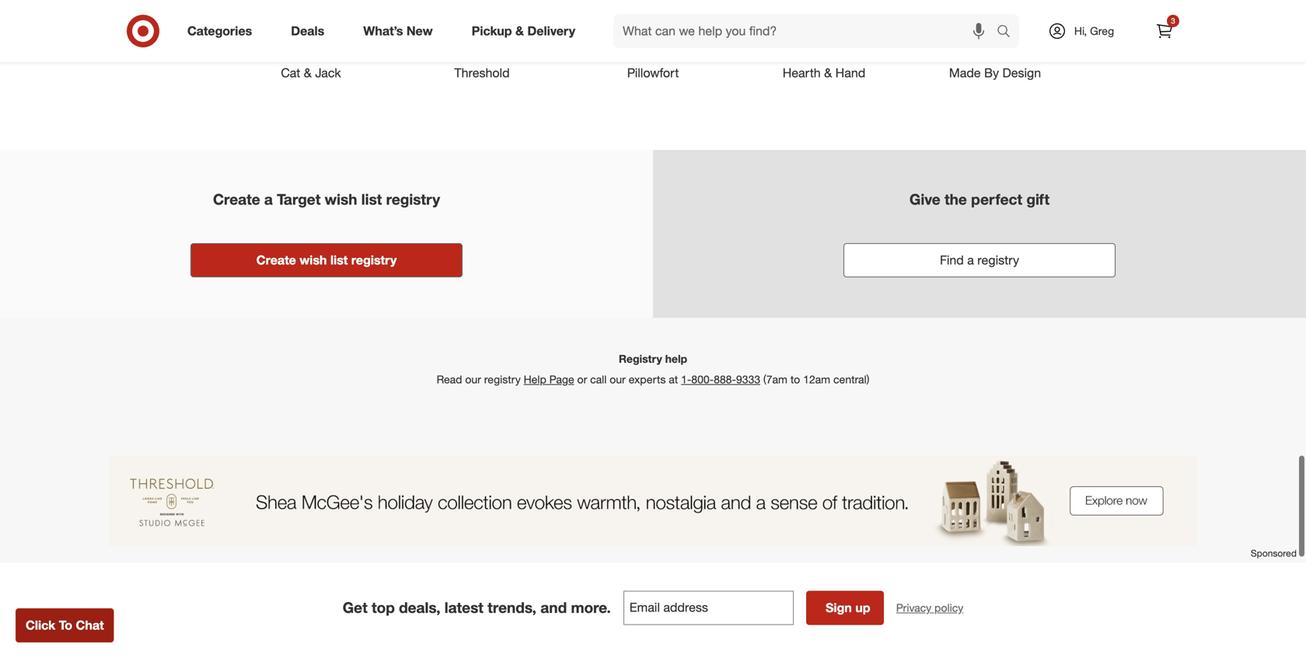 Task type: describe. For each thing, give the bounding box(es) containing it.
0 vertical spatial wish
[[325, 191, 357, 208]]

registry help read our registry help page or call our experts at 1-800-888-9333 (7am to 12am central)
[[437, 352, 870, 386]]

help
[[665, 352, 687, 366]]

help page link
[[524, 373, 574, 386]]

the
[[945, 191, 967, 208]]

and
[[541, 599, 567, 617]]

a for create
[[264, 191, 273, 208]]

top
[[372, 599, 395, 617]]

privacy policy link
[[896, 601, 964, 616]]

find a registry button
[[844, 243, 1116, 277]]

1-800-888-9333 link
[[681, 373, 760, 386]]

1 horizontal spatial list
[[361, 191, 382, 208]]

create wish list registry button
[[190, 243, 463, 277]]

3 link
[[1148, 14, 1182, 48]]

page
[[549, 373, 574, 386]]

3
[[1171, 16, 1175, 26]]

new
[[407, 23, 433, 39]]

hi,
[[1074, 24, 1087, 38]]

(7am
[[763, 373, 788, 386]]

categories
[[187, 23, 252, 39]]

or
[[577, 373, 587, 386]]

9333
[[736, 373, 760, 386]]

trends,
[[488, 599, 536, 617]]

888-
[[714, 373, 736, 386]]

find a registry
[[940, 253, 1019, 268]]

1-
[[681, 373, 691, 386]]

pickup
[[472, 23, 512, 39]]

& for delivery
[[516, 23, 524, 39]]

threshold link
[[400, 0, 564, 94]]

pillowfort
[[627, 65, 679, 80]]

list inside button
[[330, 253, 348, 268]]

hearth
[[783, 65, 821, 80]]

pillowfort link
[[571, 0, 736, 94]]

more.
[[571, 599, 611, 617]]

to
[[59, 618, 72, 633]]

sponsored
[[1251, 548, 1297, 559]]

find a registry link
[[844, 243, 1116, 277]]

at
[[669, 373, 678, 386]]

up
[[855, 601, 870, 616]]

by
[[984, 65, 999, 80]]

cat & jack link
[[229, 0, 393, 94]]

threshold
[[454, 65, 510, 80]]

perfect
[[971, 191, 1023, 208]]

design
[[1003, 65, 1041, 80]]

& for jack
[[304, 65, 312, 80]]

target
[[277, 191, 321, 208]]

find
[[940, 253, 964, 268]]

give
[[910, 191, 941, 208]]

create for create wish list registry
[[256, 253, 296, 268]]

a for find
[[967, 253, 974, 268]]

& for hand
[[824, 65, 832, 80]]



Task type: locate. For each thing, give the bounding box(es) containing it.
sign up
[[826, 601, 870, 616]]

deals,
[[399, 599, 440, 617]]

0 horizontal spatial list
[[330, 253, 348, 268]]

a
[[264, 191, 273, 208], [967, 253, 974, 268]]

1 horizontal spatial a
[[967, 253, 974, 268]]

to
[[791, 373, 800, 386]]

read
[[437, 373, 462, 386]]

gift
[[1027, 191, 1050, 208]]

get top deals, latest trends, and more.
[[343, 599, 611, 617]]

2 our from the left
[[610, 373, 626, 386]]

a inside button
[[967, 253, 974, 268]]

wish inside button
[[300, 253, 327, 268]]

chat
[[76, 618, 104, 633]]

hi, greg
[[1074, 24, 1114, 38]]

advertisement region
[[9, 456, 1297, 547]]

1 vertical spatial a
[[967, 253, 974, 268]]

call
[[590, 373, 607, 386]]

search
[[990, 25, 1027, 40]]

& left hand on the top of page
[[824, 65, 832, 80]]

made
[[949, 65, 981, 80]]

privacy
[[896, 601, 932, 615]]

click to chat button
[[16, 609, 114, 643]]

greg
[[1090, 24, 1114, 38]]

click to chat
[[26, 618, 104, 633]]

create wish list registry
[[256, 253, 397, 268]]

create inside button
[[256, 253, 296, 268]]

pickup & delivery
[[472, 23, 575, 39]]

What can we help you find? suggestions appear below search field
[[614, 14, 1001, 48]]

get
[[343, 599, 368, 617]]

& right the cat
[[304, 65, 312, 80]]

& right pickup
[[516, 23, 524, 39]]

0 horizontal spatial a
[[264, 191, 273, 208]]

create left target at the top
[[213, 191, 260, 208]]

deals link
[[278, 14, 344, 48]]

sign
[[826, 601, 852, 616]]

create
[[213, 191, 260, 208], [256, 253, 296, 268]]

create for create a target wish list registry
[[213, 191, 260, 208]]

registry inside registry help read our registry help page or call our experts at 1-800-888-9333 (7am to 12am central)
[[484, 373, 521, 386]]

privacy policy
[[896, 601, 964, 615]]

give the perfect gift
[[910, 191, 1050, 208]]

latest
[[445, 599, 484, 617]]

registry
[[619, 352, 662, 366]]

a left target at the top
[[264, 191, 273, 208]]

0 vertical spatial a
[[264, 191, 273, 208]]

deals
[[291, 23, 324, 39]]

sign up button
[[806, 591, 884, 626]]

1 vertical spatial wish
[[300, 253, 327, 268]]

our right read
[[465, 373, 481, 386]]

wish
[[325, 191, 357, 208], [300, 253, 327, 268]]

search button
[[990, 14, 1027, 51]]

our
[[465, 373, 481, 386], [610, 373, 626, 386]]

1 our from the left
[[465, 373, 481, 386]]

what's
[[363, 23, 403, 39]]

None text field
[[623, 591, 794, 626]]

a right find
[[967, 253, 974, 268]]

our right call
[[610, 373, 626, 386]]

1 horizontal spatial &
[[516, 23, 524, 39]]

1 horizontal spatial our
[[610, 373, 626, 386]]

wish right target at the top
[[325, 191, 357, 208]]

0 vertical spatial list
[[361, 191, 382, 208]]

wish down create a target wish list registry
[[300, 253, 327, 268]]

central)
[[834, 373, 870, 386]]

experts
[[629, 373, 666, 386]]

cat
[[281, 65, 300, 80]]

1 vertical spatial create
[[256, 253, 296, 268]]

made by design
[[949, 65, 1041, 80]]

create wish list registry link
[[190, 243, 463, 277]]

hearth & hand
[[783, 65, 866, 80]]

hearth & hand link
[[742, 0, 907, 94]]

1 vertical spatial list
[[330, 253, 348, 268]]

policy
[[935, 601, 964, 615]]

0 horizontal spatial &
[[304, 65, 312, 80]]

delivery
[[527, 23, 575, 39]]

0 vertical spatial create
[[213, 191, 260, 208]]

list
[[361, 191, 382, 208], [330, 253, 348, 268]]

&
[[516, 23, 524, 39], [304, 65, 312, 80], [824, 65, 832, 80]]

what's new link
[[350, 14, 452, 48]]

click
[[26, 618, 55, 633]]

create down target at the top
[[256, 253, 296, 268]]

pickup & delivery link
[[458, 14, 595, 48]]

help
[[524, 373, 546, 386]]

what's new
[[363, 23, 433, 39]]

made by design link
[[913, 0, 1078, 94]]

create a target wish list registry
[[213, 191, 440, 208]]

list right target at the top
[[361, 191, 382, 208]]

2 horizontal spatial &
[[824, 65, 832, 80]]

12am
[[803, 373, 831, 386]]

cat & jack
[[281, 65, 341, 80]]

registry
[[386, 191, 440, 208], [351, 253, 397, 268], [978, 253, 1019, 268], [484, 373, 521, 386]]

800-
[[691, 373, 714, 386]]

0 horizontal spatial our
[[465, 373, 481, 386]]

hand
[[836, 65, 866, 80]]

categories link
[[174, 14, 272, 48]]

list down create a target wish list registry
[[330, 253, 348, 268]]

jack
[[315, 65, 341, 80]]



Task type: vqa. For each thing, say whether or not it's contained in the screenshot.
right reviews
no



